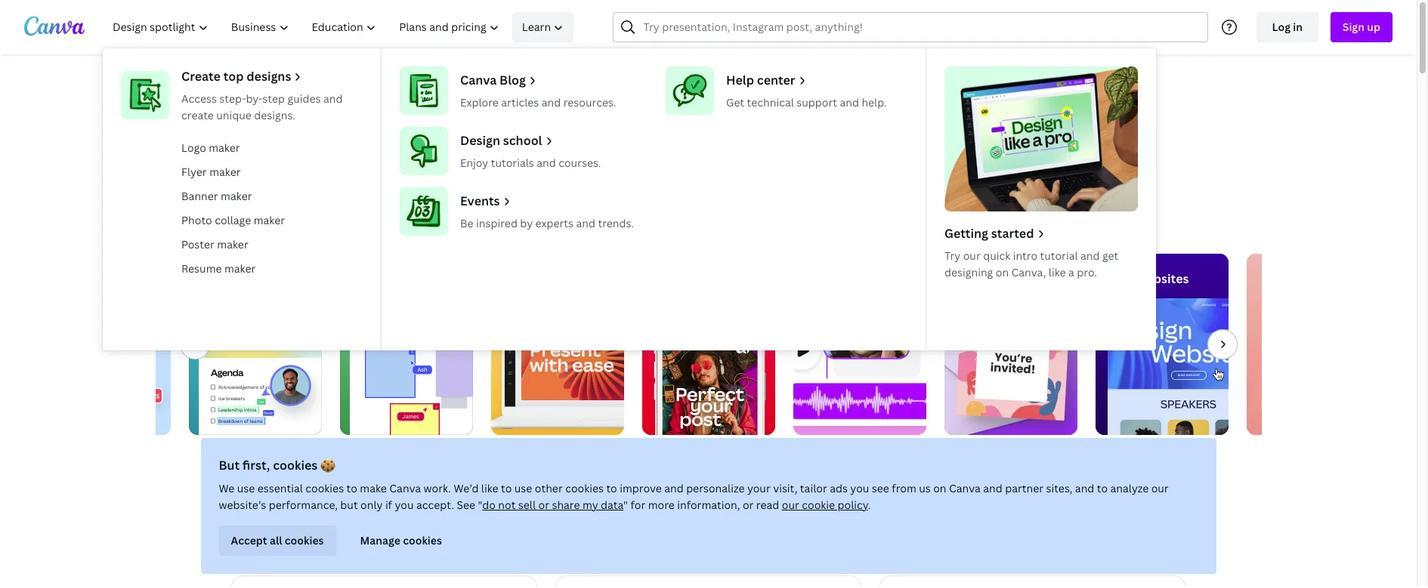 Task type: describe. For each thing, give the bounding box(es) containing it.
photo collage maker link
[[175, 209, 369, 233]]

and left partner
[[984, 481, 1003, 496]]

visit,
[[773, 481, 798, 496]]

flyer maker link
[[175, 160, 369, 184]]

by-
[[246, 91, 263, 106]]

but
[[340, 498, 358, 512]]

cookies up my on the bottom of page
[[565, 481, 604, 496]]

tutorials
[[491, 156, 534, 170]]

and right sites,
[[1075, 481, 1095, 496]]

other
[[535, 481, 563, 496]]

create inside access step-by-step guides and create unique designs.
[[181, 108, 214, 122]]

intro
[[1013, 249, 1038, 263]]

make
[[360, 481, 387, 496]]

ads
[[830, 481, 848, 496]]

by
[[520, 216, 533, 231]]

flyer maker
[[181, 165, 241, 179]]

to down support
[[834, 159, 850, 180]]

information,
[[677, 498, 740, 512]]

but first, cookies 🍪 dialog
[[201, 438, 1217, 574]]

cookies up essential
[[273, 457, 318, 474]]

or for do not sell or share my data " for more information, or read our cookie policy .
[[743, 498, 754, 512]]

share inside but first, cookies 🍪 dialog
[[552, 498, 580, 512]]

poster maker
[[181, 237, 248, 252]]

sign up
[[1343, 20, 1381, 34]]

get
[[726, 95, 745, 110]]

professional
[[641, 159, 735, 180]]

banner maker
[[181, 189, 252, 203]]

logo maker
[[181, 141, 240, 155]]

explore
[[460, 95, 499, 110]]

access step-by-step guides and create unique designs.
[[181, 91, 343, 122]]

maker for flyer maker
[[209, 165, 241, 179]]

trends.
[[598, 216, 634, 231]]

if
[[385, 498, 392, 512]]

getting started
[[945, 225, 1034, 242]]

get
[[1103, 249, 1119, 263]]

support
[[797, 95, 838, 110]]

explore articles and resources.
[[460, 95, 616, 110]]

we'd
[[454, 481, 479, 496]]

and inside "try our quick intro tutorial and get designing on canva, like a pro."
[[1081, 249, 1100, 263]]

canva inside the learn menu
[[460, 72, 497, 88]]

not
[[498, 498, 516, 512]]

quick
[[983, 249, 1011, 263]]

technical
[[747, 95, 794, 110]]

them.
[[962, 159, 1006, 180]]

getting
[[945, 225, 989, 242]]

cookies inside button
[[403, 534, 442, 548]]

and right articles
[[542, 95, 561, 110]]

like inside we use essential cookies to make canva work. we'd like to use other cookies to improve and personalize your visit, tailor ads you see from us on canva and partner sites, and to analyze our website's performance, but only if you accept. see "
[[481, 481, 499, 496]]

help
[[726, 72, 754, 88]]

pro.
[[1077, 265, 1097, 280]]

to right easy
[[568, 159, 584, 180]]

and down support
[[801, 159, 830, 180]]

personalize
[[686, 481, 745, 496]]

2 vertical spatial our
[[782, 498, 800, 512]]

first,
[[243, 457, 270, 474]]

step
[[263, 91, 285, 106]]

be
[[460, 216, 474, 231]]

tailor
[[800, 481, 827, 496]]

in
[[1293, 20, 1303, 34]]

design
[[460, 132, 500, 149]]

designs inside the learn menu
[[247, 68, 291, 85]]

create
[[181, 68, 221, 85]]

banner
[[181, 189, 218, 203]]

learn menu
[[103, 48, 1156, 351]]

policy
[[838, 498, 868, 512]]

top
[[223, 68, 244, 85]]

performance,
[[269, 498, 338, 512]]

from
[[892, 481, 917, 496]]

sign up button
[[1331, 12, 1393, 42]]

poster
[[181, 237, 215, 252]]

help center
[[726, 72, 796, 88]]

or for canva makes it easy to create professional designs and to share or print them.
[[900, 159, 916, 180]]

and left help.
[[840, 95, 859, 110]]

do not sell or share my data " for more information, or read our cookie policy .
[[482, 498, 871, 512]]

manage cookies
[[360, 534, 442, 548]]

do not sell or share my data link
[[482, 498, 624, 512]]

resume maker link
[[175, 257, 369, 281]]

logo maker link
[[175, 136, 369, 160]]

a
[[1069, 265, 1075, 280]]

canva right us
[[949, 481, 981, 496]]

print
[[920, 159, 958, 180]]

everyone
[[749, 507, 863, 540]]

perfect
[[577, 507, 670, 540]]

improve
[[620, 481, 662, 496]]

learn button
[[513, 12, 574, 42]]

and left trends.
[[576, 216, 596, 231]]

logo
[[181, 141, 206, 155]]

tutorial
[[1040, 249, 1078, 263]]

accept.
[[416, 498, 454, 512]]

canva up if
[[389, 481, 421, 496]]

banner maker link
[[175, 184, 369, 209]]

0 horizontal spatial or
[[539, 498, 549, 512]]

easy
[[530, 159, 564, 180]]

canva blog
[[460, 72, 526, 88]]

accept all cookies
[[231, 534, 324, 548]]



Task type: locate. For each thing, give the bounding box(es) containing it.
and right it
[[537, 156, 556, 170]]

or right sell
[[539, 498, 549, 512]]

1 horizontal spatial designs
[[739, 159, 797, 180]]

maker for logo maker
[[209, 141, 240, 155]]

or left read
[[743, 498, 754, 512]]

like
[[1049, 265, 1066, 280], [481, 481, 499, 496]]

and
[[323, 91, 343, 106], [542, 95, 561, 110], [840, 95, 859, 110], [537, 156, 556, 170], [801, 159, 830, 180], [576, 216, 596, 231], [1081, 249, 1100, 263], [665, 481, 684, 496], [984, 481, 1003, 496], [1075, 481, 1095, 496]]

resume maker
[[181, 262, 256, 276]]

sell
[[518, 498, 536, 512]]

top level navigation element
[[103, 12, 1156, 351]]

or
[[900, 159, 916, 180], [539, 498, 549, 512], [743, 498, 754, 512]]

1 vertical spatial our
[[1152, 481, 1169, 496]]

Try presentation, Instagram post, anything! search field
[[644, 13, 1199, 42]]

0 vertical spatial share
[[854, 159, 896, 180]]

0 vertical spatial you
[[630, 90, 698, 139]]

0 horizontal spatial for
[[631, 498, 646, 512]]

like up do
[[481, 481, 499, 496]]

0 horizontal spatial like
[[481, 481, 499, 496]]

for
[[631, 498, 646, 512], [707, 507, 744, 540]]

our down visit,
[[782, 498, 800, 512]]

center
[[757, 72, 796, 88]]

on inside we use essential cookies to make canva work. we'd like to use other cookies to improve and personalize your visit, tailor ads you see from us on canva and partner sites, and to analyze our website's performance, but only if you accept. see "
[[934, 481, 947, 496]]

our inside "try our quick intro tutorial and get designing on canva, like a pro."
[[963, 249, 981, 263]]

to up not
[[501, 481, 512, 496]]

more
[[648, 498, 675, 512]]

1 horizontal spatial "
[[624, 498, 628, 512]]

to up the but
[[347, 481, 357, 496]]

canva left enjoy
[[411, 159, 459, 180]]

for down personalize
[[707, 507, 744, 540]]

maker down collage in the top of the page
[[217, 237, 248, 252]]

events
[[460, 193, 500, 209]]

.
[[868, 498, 871, 512]]

try our quick intro tutorial and get designing on canva, like a pro.
[[945, 249, 1119, 280]]

0 horizontal spatial designs
[[247, 68, 291, 85]]

see
[[872, 481, 890, 496]]

0 vertical spatial our
[[963, 249, 981, 263]]

you up professional on the top
[[630, 90, 698, 139]]

fit
[[675, 507, 702, 540]]

log in
[[1272, 20, 1303, 34]]

or left print on the top right of the page
[[900, 159, 916, 180]]

but first, cookies 🍪
[[219, 457, 336, 474]]

you up policy at the bottom right
[[851, 481, 870, 496]]

flyer
[[181, 165, 207, 179]]

" inside we use essential cookies to make canva work. we'd like to use other cookies to improve and personalize your visit, tailor ads you see from us on canva and partner sites, and to analyze our website's performance, but only if you accept. see "
[[478, 498, 482, 512]]

designs down design
[[739, 159, 797, 180]]

0 horizontal spatial share
[[552, 498, 580, 512]]

share
[[854, 159, 896, 180], [552, 498, 580, 512]]

articles
[[501, 95, 539, 110]]

and right guides
[[323, 91, 343, 106]]

our up designing
[[963, 249, 981, 263]]

access
[[181, 91, 217, 106]]

sites,
[[1046, 481, 1073, 496]]

what
[[461, 90, 557, 139]]

website's
[[219, 498, 266, 512]]

use up sell
[[515, 481, 532, 496]]

and up "do not sell or share my data " for more information, or read our cookie policy ."
[[665, 481, 684, 496]]

sign
[[1343, 20, 1365, 34]]

1 horizontal spatial share
[[854, 159, 896, 180]]

maker up 'photo collage maker'
[[221, 189, 252, 203]]

prints
[[993, 271, 1028, 287]]

on
[[996, 265, 1009, 280], [934, 481, 947, 496]]

0 vertical spatial designs
[[247, 68, 291, 85]]

maker down 'banner maker' link
[[254, 213, 285, 228]]

0 horizontal spatial our
[[782, 498, 800, 512]]

enjoy tutorials and courses.
[[460, 156, 601, 170]]

2 vertical spatial you
[[395, 498, 414, 512]]

we use essential cookies to make canva work. we'd like to use other cookies to improve and personalize your visit, tailor ads you see from us on canva and partner sites, and to analyze our website's performance, but only if you accept. see "
[[219, 481, 1169, 512]]

on right us
[[934, 481, 947, 496]]

use
[[237, 481, 255, 496], [515, 481, 532, 496]]

on down quick
[[996, 265, 1009, 280]]

websites
[[1135, 271, 1189, 287]]

"
[[478, 498, 482, 512], [624, 498, 628, 512]]

blog
[[500, 72, 526, 88]]

like left a
[[1049, 265, 1066, 280]]

cookies down accept.
[[403, 534, 442, 548]]

2 use from the left
[[515, 481, 532, 496]]

" right see
[[478, 498, 482, 512]]

resources.
[[564, 95, 616, 110]]

1 vertical spatial share
[[552, 498, 580, 512]]

maker for poster maker
[[217, 237, 248, 252]]

2 horizontal spatial or
[[900, 159, 916, 180]]

photo collage maker
[[181, 213, 285, 228]]

inspired
[[476, 216, 518, 231]]

maker for resume maker
[[224, 262, 256, 276]]

use up the website's
[[237, 481, 255, 496]]

unique
[[216, 108, 252, 122]]

0 vertical spatial on
[[996, 265, 1009, 280]]

learn
[[522, 20, 551, 34]]

1 horizontal spatial you
[[630, 90, 698, 139]]

maker up 'banner maker'
[[209, 165, 241, 179]]

cookies inside button
[[285, 534, 324, 548]]

designs up step
[[247, 68, 291, 85]]

1 horizontal spatial for
[[707, 507, 744, 540]]

1 horizontal spatial use
[[515, 481, 532, 496]]

0 horizontal spatial "
[[478, 498, 482, 512]]

1 horizontal spatial or
[[743, 498, 754, 512]]

and up pro.
[[1081, 249, 1100, 263]]

" down "improve"
[[624, 498, 628, 512]]

maker down poster maker
[[224, 262, 256, 276]]

1 vertical spatial you
[[851, 481, 870, 496]]

1 use from the left
[[237, 481, 255, 496]]

designing
[[945, 265, 993, 280]]

work.
[[424, 481, 451, 496]]

your
[[747, 481, 771, 496]]

1 " from the left
[[478, 498, 482, 512]]

cookies right all
[[285, 534, 324, 548]]

my
[[583, 498, 598, 512]]

for down "improve"
[[631, 498, 646, 512]]

share down today?
[[854, 159, 896, 180]]

log in button
[[1257, 12, 1319, 42]]

1 vertical spatial like
[[481, 481, 499, 496]]

canva up explore
[[460, 72, 497, 88]]

cookie
[[802, 498, 835, 512]]

essential
[[258, 481, 303, 496]]

1 vertical spatial create
[[588, 159, 637, 180]]

0 horizontal spatial use
[[237, 481, 255, 496]]

docs
[[240, 271, 270, 287]]

see
[[457, 498, 476, 512]]

maker for banner maker
[[221, 189, 252, 203]]

designs
[[247, 68, 291, 85], [739, 159, 797, 180]]

for inside but first, cookies 🍪 dialog
[[631, 498, 646, 512]]

data
[[601, 498, 624, 512]]

cookies down 🍪 at the left bottom
[[306, 481, 344, 496]]

0 horizontal spatial you
[[395, 498, 414, 512]]

2 horizontal spatial you
[[851, 481, 870, 496]]

collage
[[215, 213, 251, 228]]

0 vertical spatial like
[[1049, 265, 1066, 280]]

manage
[[360, 534, 400, 548]]

all
[[270, 534, 282, 548]]

1 horizontal spatial on
[[996, 265, 1009, 280]]

be inspired by experts and trends.
[[460, 216, 634, 231]]

to up data at the left
[[607, 481, 617, 496]]

our inside we use essential cookies to make canva work. we'd like to use other cookies to improve and personalize your visit, tailor ads you see from us on canva and partner sites, and to analyze our website's performance, but only if you accept. see "
[[1152, 481, 1169, 496]]

log
[[1272, 20, 1291, 34]]

you right if
[[395, 498, 414, 512]]

canva,
[[1012, 265, 1046, 280]]

canva
[[460, 72, 497, 88], [411, 159, 459, 180], [389, 481, 421, 496], [949, 481, 981, 496]]

manage cookies button
[[348, 526, 454, 556]]

create down access
[[181, 108, 214, 122]]

1 horizontal spatial create
[[588, 159, 637, 180]]

maker
[[209, 141, 240, 155], [209, 165, 241, 179], [221, 189, 252, 203], [254, 213, 285, 228], [217, 237, 248, 252], [224, 262, 256, 276]]

and inside access step-by-step guides and create unique designs.
[[323, 91, 343, 106]]

on inside "try our quick intro tutorial and get designing on canva, like a pro."
[[996, 265, 1009, 280]]

it
[[515, 159, 526, 180]]

like inside "try our quick intro tutorial and get designing on canva, like a pro."
[[1049, 265, 1066, 280]]

None search field
[[613, 12, 1208, 42]]

1 vertical spatial on
[[934, 481, 947, 496]]

0 horizontal spatial on
[[934, 481, 947, 496]]

our right analyze
[[1152, 481, 1169, 496]]

courses.
[[559, 156, 601, 170]]

maker up 'flyer maker'
[[209, 141, 240, 155]]

create top designs
[[181, 68, 291, 85]]

try
[[945, 249, 961, 263]]

a
[[554, 507, 572, 540]]

accept all cookies button
[[219, 526, 336, 556]]

0 vertical spatial create
[[181, 108, 214, 122]]

2 horizontal spatial our
[[1152, 481, 1169, 496]]

2 " from the left
[[624, 498, 628, 512]]

enjoy
[[460, 156, 489, 170]]

today?
[[829, 90, 956, 139]]

1 horizontal spatial like
[[1049, 265, 1066, 280]]

but
[[219, 457, 240, 474]]

our
[[963, 249, 981, 263], [1152, 481, 1169, 496], [782, 498, 800, 512]]

to left analyze
[[1097, 481, 1108, 496]]

1 vertical spatial designs
[[739, 159, 797, 180]]

a perfect fit for everyone
[[554, 507, 863, 540]]

designs.
[[254, 108, 296, 122]]

0 horizontal spatial create
[[181, 108, 214, 122]]

1 horizontal spatial our
[[963, 249, 981, 263]]

share down other
[[552, 498, 580, 512]]

up
[[1368, 20, 1381, 34]]

create up trends.
[[588, 159, 637, 180]]



Task type: vqa. For each thing, say whether or not it's contained in the screenshot.
make
yes



